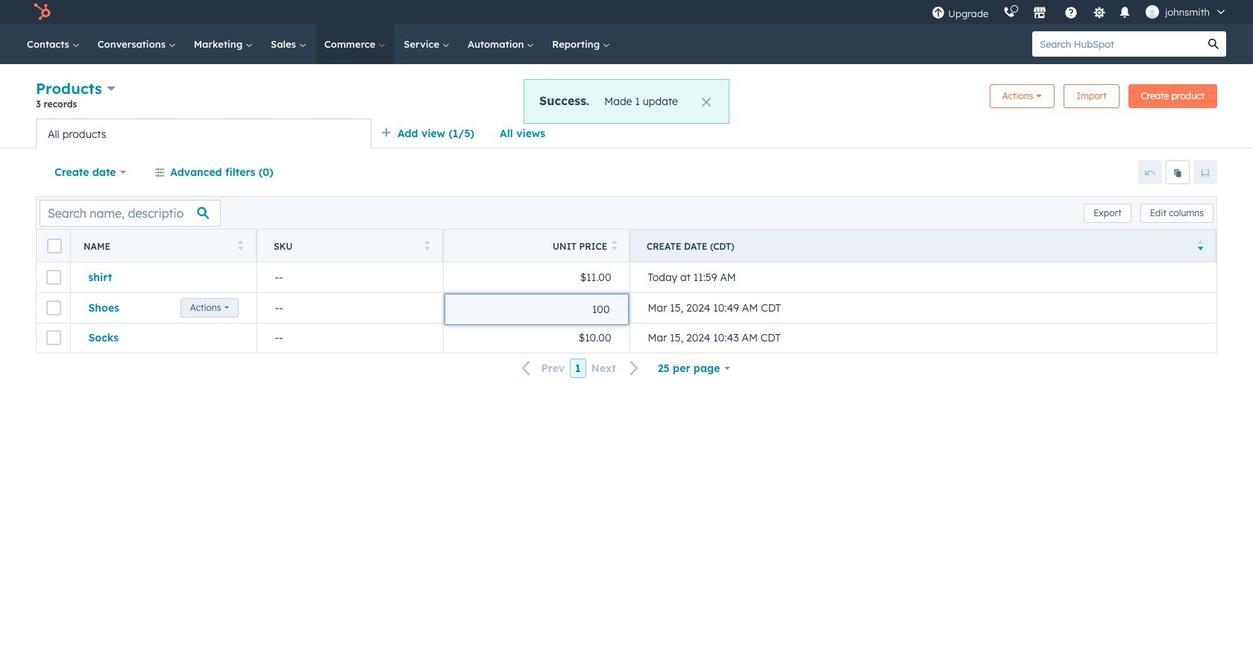 Task type: describe. For each thing, give the bounding box(es) containing it.
press to sort. image for second press to sort. element from the left
[[424, 240, 430, 250]]

2 press to sort. element from the left
[[424, 240, 430, 253]]

descending sort. press to sort ascending. element
[[1198, 240, 1204, 253]]

descending sort. press to sort ascending. image
[[1198, 240, 1204, 250]]

3 press to sort. element from the left
[[612, 240, 618, 253]]

press to sort. image for 1st press to sort. element from the left
[[238, 240, 243, 250]]



Task type: vqa. For each thing, say whether or not it's contained in the screenshot.
sending in the bottom of the page
no



Task type: locate. For each thing, give the bounding box(es) containing it.
marketplaces image
[[1034, 7, 1047, 20]]

2 horizontal spatial press to sort. element
[[612, 240, 618, 253]]

1 horizontal spatial press to sort. image
[[424, 240, 430, 250]]

close image
[[702, 98, 711, 107]]

pagination navigation
[[513, 359, 649, 379]]

3 press to sort. image from the left
[[612, 240, 618, 250]]

0 horizontal spatial press to sort. element
[[238, 240, 243, 253]]

press to sort. image
[[238, 240, 243, 250], [424, 240, 430, 250], [612, 240, 618, 250]]

1 horizontal spatial press to sort. element
[[424, 240, 430, 253]]

press to sort. element
[[238, 240, 243, 253], [424, 240, 430, 253], [612, 240, 618, 253]]

1 press to sort. element from the left
[[238, 240, 243, 253]]

1 press to sort. image from the left
[[238, 240, 243, 250]]

press to sort. image for 3rd press to sort. element
[[612, 240, 618, 250]]

alert
[[524, 79, 730, 124]]

Search HubSpot search field
[[1033, 31, 1202, 57]]

john smith image
[[1147, 5, 1160, 19]]

Search name, description, or SKU search field
[[40, 200, 221, 227]]

menu
[[925, 0, 1236, 24]]

2 press to sort. image from the left
[[424, 240, 430, 250]]

banner
[[36, 78, 1218, 119]]

0 horizontal spatial press to sort. image
[[238, 240, 243, 250]]

-- text field
[[463, 301, 610, 318]]

2 horizontal spatial press to sort. image
[[612, 240, 618, 250]]



